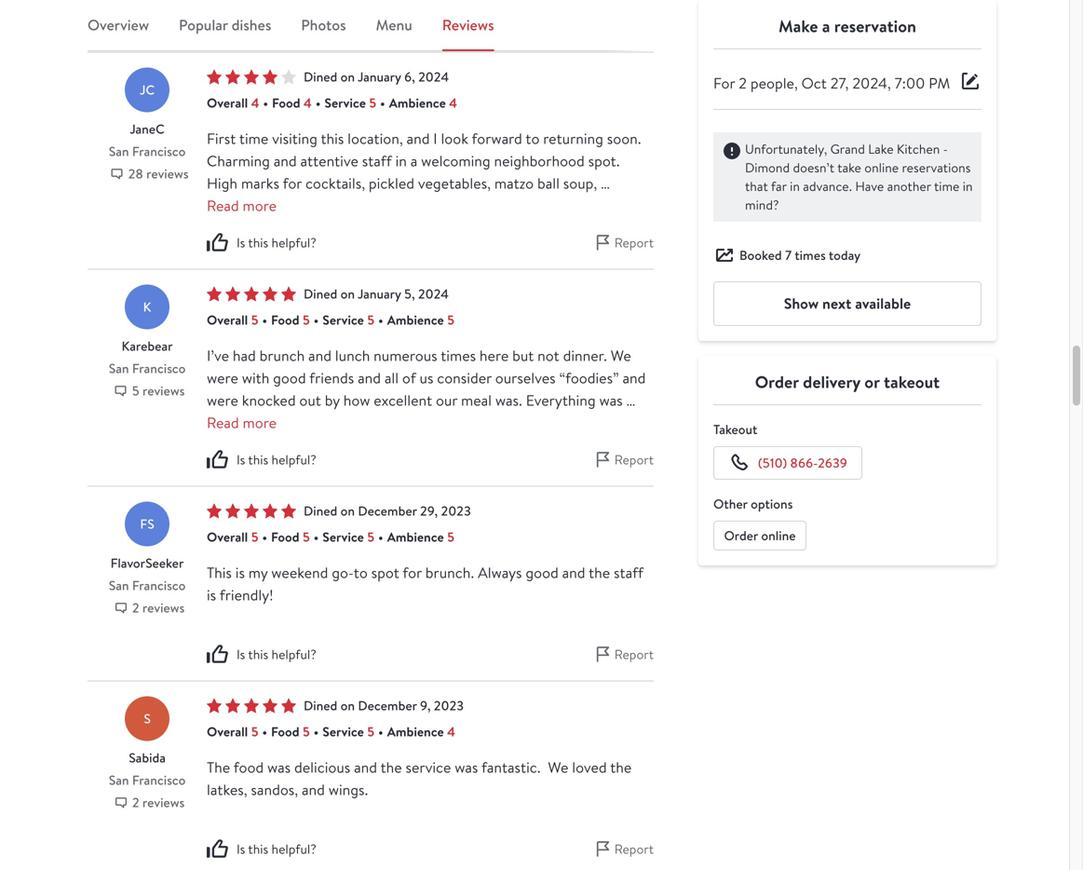 Task type: describe. For each thing, give the bounding box(es) containing it.
avatar photo for sabida image
[[125, 696, 170, 741]]

order for order online
[[724, 527, 759, 545]]

sabida san francisco
[[109, 749, 186, 789]]

my
[[249, 563, 268, 582]]

loved
[[572, 757, 607, 777]]

francisco for the
[[132, 771, 186, 789]]

2639
[[818, 454, 848, 472]]

ball
[[538, 173, 560, 193]]

4 up visiting
[[304, 94, 312, 112]]

we inside i've had brunch and lunch numerous times here but not dinner. we were with good friends and all of us consider ourselves "foodies" and were knocked out by how excellent our meal was. everything was outstanding and the service was excellent.
[[611, 346, 632, 365]]

our
[[436, 390, 458, 410]]

4 is from the top
[[237, 646, 245, 663]]

and down out
[[287, 413, 310, 432]]

service 5 for and
[[323, 723, 375, 741]]

29,
[[420, 502, 438, 520]]

k
[[143, 298, 151, 316]]

reservations
[[902, 159, 971, 176]]

first time visiting this location, and i look forward to returning soon. charming and attentive staff in a welcoming neighborhood spot. high marks for cocktails, pickled vegetables, matzo ball soup, eggplant entree and chicken entree.
[[207, 128, 645, 215]]

1 were from the top
[[207, 368, 238, 387]]

5 down the karebear san francisco
[[132, 382, 139, 400]]

1 is from the top
[[237, 17, 245, 34]]

january for lunch
[[358, 285, 401, 303]]

knocked
[[242, 390, 296, 410]]

2 for dined on december 29, 2023
[[132, 599, 139, 617]]

other
[[714, 495, 748, 513]]

dimond
[[745, 159, 790, 176]]

2024 for numerous
[[418, 285, 449, 303]]

with
[[242, 368, 270, 387]]

good inside this is my weekend go-to spot for brunch. always good and the staff is friendly!
[[526, 563, 559, 582]]

0 vertical spatial times
[[795, 246, 826, 264]]

1 horizontal spatial in
[[790, 178, 800, 195]]

for 2 people, oct 27, 2024, 7:00 pm button
[[699, 64, 997, 109]]

fs
[[140, 515, 154, 533]]

helpful? for was
[[272, 840, 317, 858]]

soon.
[[607, 128, 642, 148]]

was up sandos,
[[267, 757, 291, 777]]

make a reservation
[[779, 14, 917, 38]]

report for the food was delicious and the service was fantastic.  we loved the latkes, sandos, and wings.
[[615, 840, 654, 858]]

(510) 866-2639 link
[[714, 446, 863, 480]]

brunch.
[[426, 563, 475, 582]]

5 up consider
[[447, 311, 455, 329]]

online inside unfortunately, grand lake kitchen - dimond doesn't take online reservations that far in advance. have another time in mind?
[[865, 159, 899, 176]]

san for first
[[109, 142, 129, 160]]

pm
[[929, 73, 951, 93]]

take
[[838, 159, 862, 176]]

reservation
[[835, 14, 917, 38]]

report for i've had brunch and lunch numerous times here but not dinner. we were with good friends and all of us consider ourselves "foodies" and were knocked out by how excellent our meal was. everything was outstanding and the service was excellent.
[[615, 451, 654, 468]]

or
[[865, 370, 880, 394]]

all
[[385, 368, 399, 387]]

december for ambience 4
[[358, 697, 417, 715]]

1 helpful? from the top
[[272, 17, 317, 34]]

ambience 4 for i
[[389, 94, 458, 112]]

2023 for 5
[[441, 502, 471, 520]]

and left i at the top left of page
[[407, 128, 430, 148]]

on for and
[[341, 697, 355, 715]]

and left all
[[358, 368, 381, 387]]

grand
[[831, 140, 866, 157]]

vegetables,
[[418, 173, 491, 193]]

matzo
[[495, 173, 534, 193]]

today
[[829, 246, 861, 264]]

read more button for i've had brunch and lunch numerous times here but not dinner. we were with good friends and all of us consider ourselves "foodies" and were knocked out by how excellent our meal was. everything was outstanding and the service was excellent.
[[207, 413, 277, 432]]

5 up brunch. on the left bottom of the page
[[447, 528, 455, 546]]

ambience 5 for 29,
[[387, 528, 455, 546]]

janec
[[130, 120, 165, 138]]

the inside this is my weekend go-to spot for brunch. always good and the staff is friendly!
[[589, 563, 611, 582]]

is for had
[[237, 451, 245, 468]]

sandos,
[[251, 780, 298, 799]]

pickled
[[369, 173, 415, 193]]

fantastic.
[[482, 757, 541, 777]]

overall 5 for had
[[207, 311, 259, 329]]

us
[[420, 368, 434, 387]]

popular dishes
[[179, 15, 271, 35]]

service inside the food was delicious and the service was fantastic.  we loved the latkes, sandos, and wings.
[[406, 757, 451, 777]]

jc
[[140, 81, 155, 99]]

helpful? for visiting
[[272, 234, 317, 251]]

2023 for 4
[[434, 697, 464, 715]]

consider
[[437, 368, 492, 387]]

food up 'weekend'
[[271, 528, 300, 546]]

everything
[[526, 390, 596, 410]]

"foodies"
[[560, 368, 619, 387]]

this for dined on december 29, 2023
[[248, 646, 269, 663]]

staff inside this is my weekend go-to spot for brunch. always good and the staff is friendly!
[[614, 563, 644, 582]]

always
[[478, 563, 522, 582]]

january for location,
[[358, 68, 401, 86]]

2 overall 5 from the top
[[207, 528, 259, 546]]

far
[[771, 178, 787, 195]]

lunch
[[335, 346, 370, 365]]

dined on december 9, 2023
[[304, 697, 464, 715]]

866-
[[791, 454, 818, 472]]

read for first time visiting this location, and i look forward to returning soon. charming and attentive staff in a welcoming neighborhood spot. high marks for cocktails, pickled vegetables, matzo ball soup, eggplant entree and chicken entree.
[[207, 195, 239, 215]]

unfortunately, grand lake kitchen - dimond doesn't take online reservations that far in advance. have another time in mind?
[[745, 140, 973, 213]]

and down the delicious
[[302, 780, 325, 799]]

this up the '4 stars' image
[[248, 17, 269, 34]]

was down excellent
[[388, 413, 411, 432]]

and up friends
[[308, 346, 332, 365]]

available
[[856, 293, 912, 313]]

was left fantastic.
[[455, 757, 478, 777]]

reviews down flavorseeker san francisco
[[142, 599, 185, 617]]

time inside unfortunately, grand lake kitchen - dimond doesn't take online reservations that far in advance. have another time in mind?
[[935, 178, 960, 195]]

report button for i've had brunch and lunch numerous times here but not dinner. we were with good friends and all of us consider ourselves "foodies" and were knocked out by how excellent our meal was. everything was outstanding and the service was excellent.
[[592, 448, 654, 471]]

read more for i've had brunch and lunch numerous times here but not dinner. we were with good friends and all of us consider ourselves "foodies" and were knocked out by how excellent our meal was. everything was outstanding and the service was excellent.
[[207, 413, 277, 432]]

on for lunch
[[341, 285, 355, 303]]

4 down the '4 stars' image
[[251, 94, 260, 112]]

spot.
[[589, 151, 620, 170]]

karebear san francisco
[[109, 337, 186, 377]]

dined for this
[[304, 68, 338, 86]]

other options
[[714, 495, 793, 513]]

service for and
[[323, 723, 364, 741]]

forward
[[472, 128, 523, 148]]

and up wings.
[[354, 757, 377, 777]]

neighborhood
[[494, 151, 585, 170]]

numerous
[[374, 346, 438, 365]]

5,
[[404, 285, 415, 303]]

friends
[[310, 368, 354, 387]]

3 report from the top
[[615, 646, 654, 663]]

i've
[[207, 346, 229, 365]]

avatar photo for karebear image
[[125, 284, 170, 329]]

service 5 for lunch
[[323, 311, 375, 329]]

4 stars image
[[207, 69, 296, 84]]

ambience 4 for service
[[387, 723, 456, 741]]

5 stars image for had
[[207, 286, 296, 301]]

2 inside button
[[739, 73, 747, 93]]

reviews for the
[[142, 794, 185, 811]]

weekend
[[271, 563, 328, 582]]

show next available button
[[714, 281, 982, 326]]

s
[[144, 710, 151, 728]]

overall for first
[[207, 94, 248, 112]]

service for location,
[[325, 94, 366, 112]]

latkes,
[[207, 780, 247, 799]]

6,
[[404, 68, 415, 86]]

the
[[207, 757, 230, 777]]

lake
[[869, 140, 894, 157]]

report for first time visiting this location, and i look forward to returning soon. charming and attentive staff in a welcoming neighborhood spot. high marks for cocktails, pickled vegetables, matzo ball soup, eggplant entree and chicken entree.
[[615, 234, 654, 251]]

5 up 'had'
[[251, 311, 259, 329]]

francisco inside flavorseeker san francisco
[[132, 577, 186, 594]]

5 up food
[[251, 723, 259, 741]]

welcoming
[[421, 151, 491, 170]]

and down cocktails,
[[313, 195, 336, 215]]

27,
[[831, 73, 849, 93]]

service up go-
[[323, 528, 364, 546]]

first
[[207, 128, 236, 148]]

5 down dined on january 5, 2024
[[367, 311, 375, 329]]

avatar photo for flavorseeker image
[[125, 502, 170, 546]]

dined for delicious
[[304, 697, 338, 715]]

excellent
[[374, 390, 433, 410]]

booked
[[740, 246, 782, 264]]

food for brunch
[[271, 311, 300, 329]]

5 up "brunch"
[[303, 311, 310, 329]]

dined on january 5, 2024
[[304, 285, 449, 303]]

charming
[[207, 151, 270, 170]]

dined on december 29, 2023
[[304, 502, 471, 520]]

2024,
[[853, 73, 892, 93]]

dined on january 6, 2024
[[304, 68, 449, 86]]

flavorseeker
[[111, 554, 184, 572]]

this
[[207, 563, 232, 582]]

dined for and
[[304, 285, 338, 303]]

delicious
[[294, 757, 351, 777]]

1 horizontal spatial is
[[236, 563, 245, 582]]

food 5 for was
[[271, 723, 310, 741]]

this for dined on january 5, 2024
[[248, 451, 269, 468]]

that
[[745, 178, 769, 195]]

0 vertical spatial a
[[823, 14, 831, 38]]

good inside i've had brunch and lunch numerous times here but not dinner. we were with good friends and all of us consider ourselves "foodies" and were knocked out by how excellent our meal was. everything was outstanding and the service was excellent.
[[273, 368, 306, 387]]

look
[[441, 128, 469, 148]]



Task type: locate. For each thing, give the bounding box(es) containing it.
service up the delicious
[[323, 723, 364, 741]]

2 read more from the top
[[207, 413, 277, 432]]

san inside flavorseeker san francisco
[[109, 577, 129, 594]]

4 dined from the top
[[304, 697, 338, 715]]

have
[[856, 178, 885, 195]]

is this helpful? down sandos,
[[237, 840, 317, 858]]

2 read from the top
[[207, 413, 239, 432]]

dined up 'weekend'
[[304, 502, 338, 520]]

reviews for i've
[[143, 382, 185, 400]]

5 down dined on december 29, 2023
[[367, 528, 375, 546]]

1 vertical spatial 2024
[[418, 285, 449, 303]]

excellent.
[[415, 413, 477, 432]]

ambience for numerous
[[387, 311, 444, 329]]

this for dined on december 9, 2023
[[248, 840, 269, 858]]

were
[[207, 368, 238, 387], [207, 390, 238, 410]]

1 vertical spatial ambience 4
[[387, 723, 456, 741]]

1 overall 5 from the top
[[207, 311, 259, 329]]

1 francisco from the top
[[132, 142, 186, 160]]

1 horizontal spatial to
[[526, 128, 540, 148]]

1 horizontal spatial service
[[406, 757, 451, 777]]

4 san from the top
[[109, 771, 129, 789]]

this down sandos,
[[248, 840, 269, 858]]

4 up the food was delicious and the service was fantastic.  we loved the latkes, sandos, and wings.
[[447, 723, 456, 741]]

dinner.
[[563, 346, 607, 365]]

2 down sabida san francisco
[[132, 794, 139, 811]]

1 december from the top
[[358, 502, 417, 520]]

1 vertical spatial good
[[526, 563, 559, 582]]

2 reviews down sabida san francisco
[[132, 794, 185, 811]]

0 horizontal spatial good
[[273, 368, 306, 387]]

1 is this helpful? from the top
[[237, 17, 317, 34]]

1 vertical spatial january
[[358, 285, 401, 303]]

2023 right 9,
[[434, 697, 464, 715]]

2 is this helpful? from the top
[[237, 234, 317, 251]]

1 vertical spatial for
[[403, 563, 422, 582]]

service down 9,
[[406, 757, 451, 777]]

1 vertical spatial ambience 5
[[387, 528, 455, 546]]

1 vertical spatial 2
[[132, 599, 139, 617]]

2 for dined on december 9, 2023
[[132, 794, 139, 811]]

1 vertical spatial to
[[354, 563, 368, 582]]

0 vertical spatial january
[[358, 68, 401, 86]]

read down high
[[207, 195, 239, 215]]

francisco down sabida
[[132, 771, 186, 789]]

francisco down flavorseeker
[[132, 577, 186, 594]]

read more down marks
[[207, 195, 277, 215]]

good
[[273, 368, 306, 387], [526, 563, 559, 582]]

2 francisco from the top
[[132, 360, 186, 377]]

3 on from the top
[[341, 502, 355, 520]]

2 report from the top
[[615, 451, 654, 468]]

photos
[[301, 15, 346, 35]]

0 vertical spatial is
[[236, 563, 245, 582]]

food up "brunch"
[[271, 311, 300, 329]]

location,
[[348, 128, 403, 148]]

4 francisco from the top
[[132, 771, 186, 789]]

2 more from the top
[[243, 413, 277, 432]]

0 vertical spatial staff
[[362, 151, 392, 170]]

this is my weekend go-to spot for brunch. always good and the staff is friendly!
[[207, 563, 648, 605]]

0 vertical spatial 2024
[[418, 68, 449, 86]]

in inside first time visiting this location, and i look forward to returning soon. charming and attentive staff in a welcoming neighborhood spot. high marks for cocktails, pickled vegetables, matzo ball soup, eggplant entree and chicken entree.
[[396, 151, 407, 170]]

friendly!
[[220, 585, 273, 605]]

san down flavorseeker
[[109, 577, 129, 594]]

0 horizontal spatial is
[[207, 585, 216, 605]]

0 vertical spatial read more
[[207, 195, 277, 215]]

1 overall from the top
[[207, 94, 248, 112]]

2 is from the top
[[237, 234, 245, 251]]

san for the
[[109, 771, 129, 789]]

is right popular at the top left of page
[[237, 17, 245, 34]]

1 vertical spatial december
[[358, 697, 417, 715]]

4 up look
[[449, 94, 458, 112]]

we left loved
[[548, 757, 569, 777]]

5 up 'weekend'
[[303, 528, 310, 546]]

0 vertical spatial good
[[273, 368, 306, 387]]

was down '"foodies"'
[[600, 390, 623, 410]]

this down the friendly!
[[248, 646, 269, 663]]

service 5 up lunch
[[323, 311, 375, 329]]

this down eggplant
[[248, 234, 269, 251]]

and right '"foodies"'
[[623, 368, 646, 387]]

3 san from the top
[[109, 577, 129, 594]]

returning
[[543, 128, 604, 148]]

dishes
[[232, 15, 271, 35]]

0 horizontal spatial we
[[548, 757, 569, 777]]

is this helpful? for was
[[237, 840, 317, 858]]

1 horizontal spatial a
[[823, 14, 831, 38]]

is this helpful? for visiting
[[237, 234, 317, 251]]

ambience 5 down 29,
[[387, 528, 455, 546]]

show
[[784, 293, 819, 313]]

2 reviews for sabida san francisco
[[132, 794, 185, 811]]

january
[[358, 68, 401, 86], [358, 285, 401, 303]]

service 5 up go-
[[323, 528, 375, 546]]

1 vertical spatial read more
[[207, 413, 277, 432]]

0 vertical spatial were
[[207, 368, 238, 387]]

how
[[344, 390, 370, 410]]

0 vertical spatial for
[[283, 173, 302, 193]]

on down photos
[[341, 68, 355, 86]]

1 vertical spatial service
[[406, 757, 451, 777]]

report button for the food was delicious and the service was fantastic.  we loved the latkes, sandos, and wings.
[[592, 838, 654, 860]]

unfortunately,
[[745, 140, 828, 157]]

1 vertical spatial staff
[[614, 563, 644, 582]]

-
[[944, 140, 949, 157]]

0 horizontal spatial to
[[354, 563, 368, 582]]

cocktails,
[[306, 173, 365, 193]]

2 vertical spatial overall 5
[[207, 723, 259, 741]]

for
[[714, 73, 736, 93]]

another
[[888, 178, 932, 195]]

2 san from the top
[[109, 360, 129, 377]]

to inside this is my weekend go-to spot for brunch. always good and the staff is friendly!
[[354, 563, 368, 582]]

2 vertical spatial food 5
[[271, 723, 310, 741]]

0 vertical spatial time
[[239, 128, 269, 148]]

i've had brunch and lunch numerous times here but not dinner. we were with good friends and all of us consider ourselves "foodies" and were knocked out by how excellent our meal was. everything was outstanding and the service was excellent.
[[207, 346, 650, 432]]

staff inside first time visiting this location, and i look forward to returning soon. charming and attentive staff in a welcoming neighborhood spot. high marks for cocktails, pickled vegetables, matzo ball soup, eggplant entree and chicken entree.
[[362, 151, 392, 170]]

1 read from the top
[[207, 195, 239, 215]]

2 down flavorseeker san francisco
[[132, 599, 139, 617]]

1 5 stars image from the top
[[207, 286, 296, 301]]

francisco inside sabida san francisco
[[132, 771, 186, 789]]

food for visiting
[[272, 94, 301, 112]]

december left 29,
[[358, 502, 417, 520]]

0 vertical spatial food 5
[[271, 311, 310, 329]]

read more button for first time visiting this location, and i look forward to returning soon. charming and attentive staff in a welcoming neighborhood spot. high marks for cocktails, pickled vegetables, matzo ball soup, eggplant entree and chicken entree.
[[207, 195, 277, 215]]

francisco for first
[[132, 142, 186, 160]]

ambience for and
[[389, 94, 446, 112]]

0 vertical spatial 5 stars image
[[207, 286, 296, 301]]

2024 for and
[[418, 68, 449, 86]]

report button for first time visiting this location, and i look forward to returning soon. charming and attentive staff in a welcoming neighborhood spot. high marks for cocktails, pickled vegetables, matzo ball soup, eggplant entree and chicken entree.
[[592, 231, 654, 254]]

more down knocked
[[243, 413, 277, 432]]

francisco inside the karebear san francisco
[[132, 360, 186, 377]]

2 report button from the top
[[592, 448, 654, 471]]

this inside first time visiting this location, and i look forward to returning soon. charming and attentive staff in a welcoming neighborhood spot. high marks for cocktails, pickled vegetables, matzo ball soup, eggplant entree and chicken entree.
[[321, 128, 344, 148]]

is down latkes,
[[237, 840, 245, 858]]

read for i've had brunch and lunch numerous times here but not dinner. we were with good friends and all of us consider ourselves "foodies" and were knocked out by how excellent our meal was. everything was outstanding and the service was excellent.
[[207, 413, 239, 432]]

good right always at the bottom of page
[[526, 563, 559, 582]]

4 on from the top
[[341, 697, 355, 715]]

ambience down 29,
[[387, 528, 444, 546]]

2024 right 5, at left
[[418, 285, 449, 303]]

0 horizontal spatial online
[[762, 527, 796, 545]]

good down "brunch"
[[273, 368, 306, 387]]

to up 'neighborhood'
[[526, 128, 540, 148]]

helpful? for brunch
[[272, 451, 317, 468]]

read more for first time visiting this location, and i look forward to returning soon. charming and attentive staff in a welcoming neighborhood spot. high marks for cocktails, pickled vegetables, matzo ball soup, eggplant entree and chicken entree.
[[207, 195, 277, 215]]

helpful? down outstanding
[[272, 451, 317, 468]]

in right far
[[790, 178, 800, 195]]

food
[[234, 757, 264, 777]]

on up the delicious
[[341, 697, 355, 715]]

1 vertical spatial read
[[207, 413, 239, 432]]

more for with
[[243, 413, 277, 432]]

3 food 5 from the top
[[271, 723, 310, 741]]

december for ambience 5
[[358, 502, 417, 520]]

helpful? down entree
[[272, 234, 317, 251]]

had
[[233, 346, 256, 365]]

4 report from the top
[[615, 840, 654, 858]]

the inside i've had brunch and lunch numerous times here but not dinner. we were with good friends and all of us consider ourselves "foodies" and were knocked out by how excellent our meal was. everything was outstanding and the service was excellent.
[[313, 413, 335, 432]]

3 francisco from the top
[[132, 577, 186, 594]]

2 reviews
[[132, 599, 185, 617], [132, 794, 185, 811]]

time inside first time visiting this location, and i look forward to returning soon. charming and attentive staff in a welcoming neighborhood spot. high marks for cocktails, pickled vegetables, matzo ball soup, eggplant entree and chicken entree.
[[239, 128, 269, 148]]

5 up my
[[251, 528, 259, 546]]

ambience 5 for 5,
[[387, 311, 455, 329]]

5 down dined on december 9, 2023
[[367, 723, 375, 741]]

2 dined from the top
[[304, 285, 338, 303]]

flavorseeker san francisco
[[109, 554, 186, 594]]

tab list containing overview
[[88, 14, 654, 51]]

we right dinner.
[[611, 346, 632, 365]]

tab list
[[88, 14, 654, 51]]

1 horizontal spatial for
[[403, 563, 422, 582]]

1 vertical spatial read more button
[[207, 413, 277, 432]]

read more down knocked
[[207, 413, 277, 432]]

food 5 up "brunch"
[[271, 311, 310, 329]]

1 vertical spatial times
[[441, 346, 476, 365]]

5 stars image up food
[[207, 698, 296, 713]]

order down "other"
[[724, 527, 759, 545]]

service 5 for location,
[[325, 94, 377, 112]]

2 were from the top
[[207, 390, 238, 410]]

1 horizontal spatial times
[[795, 246, 826, 264]]

high
[[207, 173, 238, 193]]

4 overall from the top
[[207, 723, 248, 741]]

2 vertical spatial 2
[[132, 794, 139, 811]]

2 horizontal spatial in
[[963, 178, 973, 195]]

overall up the
[[207, 723, 248, 741]]

0 horizontal spatial a
[[411, 151, 418, 170]]

outstanding
[[207, 413, 283, 432]]

overall 5 up 'this' at the left bottom of page
[[207, 528, 259, 546]]

is this helpful? for brunch
[[237, 451, 317, 468]]

0 vertical spatial 2
[[739, 73, 747, 93]]

1 january from the top
[[358, 68, 401, 86]]

is this helpful?
[[237, 17, 317, 34], [237, 234, 317, 251], [237, 451, 317, 468], [237, 646, 317, 663], [237, 840, 317, 858]]

san up 28
[[109, 142, 129, 160]]

28 reviews
[[128, 165, 189, 182]]

0 vertical spatial read
[[207, 195, 239, 215]]

order for order delivery or takeout
[[756, 370, 799, 394]]

make
[[779, 14, 819, 38]]

december left 9,
[[358, 697, 417, 715]]

popular
[[179, 15, 228, 35]]

sabida
[[129, 749, 166, 767]]

9,
[[420, 697, 431, 715]]

3 dined from the top
[[304, 502, 338, 520]]

service inside i've had brunch and lunch numerous times here but not dinner. we were with good friends and all of us consider ourselves "foodies" and were knocked out by how excellent our meal was. everything was outstanding and the service was excellent.
[[338, 413, 384, 432]]

0 vertical spatial overall 5
[[207, 311, 259, 329]]

5 stars image up my
[[207, 503, 296, 518]]

by
[[325, 390, 340, 410]]

1 san from the top
[[109, 142, 129, 160]]

reviews for first
[[146, 165, 189, 182]]

overall 5 up 'had'
[[207, 311, 259, 329]]

3 5 stars image from the top
[[207, 698, 296, 713]]

2 read more button from the top
[[207, 413, 277, 432]]

is for food
[[237, 840, 245, 858]]

2023 right 29,
[[441, 502, 471, 520]]

staff
[[362, 151, 392, 170], [614, 563, 644, 582]]

2
[[739, 73, 747, 93], [132, 599, 139, 617], [132, 794, 139, 811]]

0 vertical spatial 2 reviews
[[132, 599, 185, 617]]

2024 right 6, at the left
[[418, 68, 449, 86]]

order left delivery
[[756, 370, 799, 394]]

4 report button from the top
[[592, 838, 654, 860]]

kitchen
[[897, 140, 941, 157]]

(510)
[[759, 454, 787, 472]]

2 on from the top
[[341, 285, 355, 303]]

1 read more button from the top
[[207, 195, 277, 215]]

for inside this is my weekend go-to spot for brunch. always good and the staff is friendly!
[[403, 563, 422, 582]]

booked 7 times today
[[740, 246, 861, 264]]

times up consider
[[441, 346, 476, 365]]

francisco up 28 reviews
[[132, 142, 186, 160]]

5 stars image for food
[[207, 698, 296, 713]]

san inside sabida san francisco
[[109, 771, 129, 789]]

show next available
[[784, 293, 912, 313]]

read
[[207, 195, 239, 215], [207, 413, 239, 432]]

people,
[[751, 73, 798, 93]]

0 vertical spatial to
[[526, 128, 540, 148]]

5 reviews
[[132, 382, 185, 400]]

0 horizontal spatial for
[[283, 173, 302, 193]]

2 2 reviews from the top
[[132, 794, 185, 811]]

more for and
[[243, 195, 277, 215]]

in down reservations
[[963, 178, 973, 195]]

2 helpful? from the top
[[272, 234, 317, 251]]

was.
[[496, 390, 523, 410]]

ambience down 6, at the left
[[389, 94, 446, 112]]

1 vertical spatial 5 stars image
[[207, 503, 296, 518]]

0 horizontal spatial staff
[[362, 151, 392, 170]]

order inside button
[[724, 527, 759, 545]]

1 vertical spatial 2023
[[434, 697, 464, 715]]

food 5 for brunch
[[271, 311, 310, 329]]

report button
[[592, 231, 654, 254], [592, 448, 654, 471], [592, 643, 654, 666], [592, 838, 654, 860]]

1 horizontal spatial online
[[865, 159, 899, 176]]

1 vertical spatial order
[[724, 527, 759, 545]]

2 right for
[[739, 73, 747, 93]]

dined up food 4
[[304, 68, 338, 86]]

times inside i've had brunch and lunch numerous times here but not dinner. we were with good friends and all of us consider ourselves "foodies" and were knocked out by how excellent our meal was. everything was outstanding and the service was excellent.
[[441, 346, 476, 365]]

0 vertical spatial ambience 4
[[389, 94, 458, 112]]

1 vertical spatial is
[[207, 585, 216, 605]]

and right always at the bottom of page
[[562, 563, 586, 582]]

1 vertical spatial time
[[935, 178, 960, 195]]

0 vertical spatial 2023
[[441, 502, 471, 520]]

overall for i've
[[207, 311, 248, 329]]

0 vertical spatial service
[[338, 413, 384, 432]]

san inside janec san francisco
[[109, 142, 129, 160]]

is down outstanding
[[237, 451, 245, 468]]

online down lake
[[865, 159, 899, 176]]

takeout
[[884, 370, 940, 394]]

go-
[[332, 563, 354, 582]]

attentive
[[301, 151, 359, 170]]

san down sabida
[[109, 771, 129, 789]]

reviews down the karebear san francisco
[[143, 382, 185, 400]]

1 report button from the top
[[592, 231, 654, 254]]

2 vertical spatial 5 stars image
[[207, 698, 296, 713]]

january left 6, at the left
[[358, 68, 401, 86]]

2 overall from the top
[[207, 311, 248, 329]]

1 vertical spatial a
[[411, 151, 418, 170]]

entree.
[[393, 195, 439, 215]]

4 is this helpful? from the top
[[237, 646, 317, 663]]

san inside the karebear san francisco
[[109, 360, 129, 377]]

0 horizontal spatial service
[[338, 413, 384, 432]]

7:00
[[895, 73, 926, 93]]

to inside first time visiting this location, and i look forward to returning soon. charming and attentive staff in a welcoming neighborhood spot. high marks for cocktails, pickled vegetables, matzo ball soup, eggplant entree and chicken entree.
[[526, 128, 540, 148]]

1 2 reviews from the top
[[132, 599, 185, 617]]

0 horizontal spatial times
[[441, 346, 476, 365]]

ambience 4 down 9,
[[387, 723, 456, 741]]

is for time
[[237, 234, 245, 251]]

time up charming
[[239, 128, 269, 148]]

oct
[[802, 73, 827, 93]]

this down outstanding
[[248, 451, 269, 468]]

1 horizontal spatial good
[[526, 563, 559, 582]]

food for was
[[271, 723, 300, 741]]

food 5
[[271, 311, 310, 329], [271, 528, 310, 546], [271, 723, 310, 741]]

3 helpful? from the top
[[272, 451, 317, 468]]

san for i've
[[109, 360, 129, 377]]

1 dined from the top
[[304, 68, 338, 86]]

0 horizontal spatial in
[[396, 151, 407, 170]]

2023
[[441, 502, 471, 520], [434, 697, 464, 715]]

francisco inside janec san francisco
[[132, 142, 186, 160]]

service
[[325, 94, 366, 112], [323, 311, 364, 329], [323, 528, 364, 546], [323, 723, 364, 741]]

a up pickled
[[411, 151, 418, 170]]

ambience 5 down 5, at left
[[387, 311, 455, 329]]

reviews
[[442, 15, 494, 35]]

helpful?
[[272, 17, 317, 34], [272, 234, 317, 251], [272, 451, 317, 468], [272, 646, 317, 663], [272, 840, 317, 858]]

december
[[358, 502, 417, 520], [358, 697, 417, 715]]

5 down the "dined on january 6, 2024"
[[369, 94, 377, 112]]

helpful? down sandos,
[[272, 840, 317, 858]]

0 vertical spatial more
[[243, 195, 277, 215]]

i
[[434, 128, 438, 148]]

order delivery or takeout
[[756, 370, 940, 394]]

2 reviews for flavorseeker san francisco
[[132, 599, 185, 617]]

on for location,
[[341, 68, 355, 86]]

a
[[823, 14, 831, 38], [411, 151, 418, 170]]

chicken
[[340, 195, 389, 215]]

for
[[283, 173, 302, 193], [403, 563, 422, 582]]

3 is from the top
[[237, 451, 245, 468]]

ambience for the
[[387, 723, 444, 741]]

read more button down knocked
[[207, 413, 277, 432]]

1 vertical spatial we
[[548, 757, 569, 777]]

overall for the
[[207, 723, 248, 741]]

san down karebear
[[109, 360, 129, 377]]

3 is this helpful? from the top
[[237, 451, 317, 468]]

francisco for i've
[[132, 360, 186, 377]]

overall up 'this' at the left bottom of page
[[207, 528, 248, 546]]

1 vertical spatial online
[[762, 527, 796, 545]]

5 is this helpful? from the top
[[237, 840, 317, 858]]

1 horizontal spatial staff
[[614, 563, 644, 582]]

times
[[795, 246, 826, 264], [441, 346, 476, 365]]

is
[[236, 563, 245, 582], [207, 585, 216, 605]]

1 horizontal spatial we
[[611, 346, 632, 365]]

0 vertical spatial ambience 5
[[387, 311, 455, 329]]

for inside first time visiting this location, and i look forward to returning soon. charming and attentive staff in a welcoming neighborhood spot. high marks for cocktails, pickled vegetables, matzo ball soup, eggplant entree and chicken entree.
[[283, 173, 302, 193]]

overall 5 for food
[[207, 723, 259, 741]]

0 vertical spatial read more button
[[207, 195, 277, 215]]

2 december from the top
[[358, 697, 417, 715]]

a inside first time visiting this location, and i look forward to returning soon. charming and attentive staff in a welcoming neighborhood spot. high marks for cocktails, pickled vegetables, matzo ball soup, eggplant entree and chicken entree.
[[411, 151, 418, 170]]

5 up the delicious
[[303, 723, 310, 741]]

wings.
[[329, 780, 368, 799]]

service down the "dined on january 6, 2024"
[[325, 94, 366, 112]]

in up pickled
[[396, 151, 407, 170]]

5 is from the top
[[237, 840, 245, 858]]

1 read more from the top
[[207, 195, 277, 215]]

4 helpful? from the top
[[272, 646, 317, 663]]

visiting
[[272, 128, 318, 148]]

service
[[338, 413, 384, 432], [406, 757, 451, 777]]

overall 4
[[207, 94, 260, 112]]

1 food 5 from the top
[[271, 311, 310, 329]]

3 overall from the top
[[207, 528, 248, 546]]

0 horizontal spatial time
[[239, 128, 269, 148]]

is this helpful? down entree
[[237, 234, 317, 251]]

reviews down sabida san francisco
[[142, 794, 185, 811]]

2 reviews down flavorseeker san francisco
[[132, 599, 185, 617]]

service down how
[[338, 413, 384, 432]]

1 vertical spatial overall 5
[[207, 528, 259, 546]]

0 vertical spatial we
[[611, 346, 632, 365]]

options
[[751, 495, 793, 513]]

5 stars image
[[207, 286, 296, 301], [207, 503, 296, 518], [207, 698, 296, 713]]

1 on from the top
[[341, 68, 355, 86]]

2 january from the top
[[358, 285, 401, 303]]

1 vertical spatial 2 reviews
[[132, 794, 185, 811]]

2 food 5 from the top
[[271, 528, 310, 546]]

2 ambience 5 from the top
[[387, 528, 455, 546]]

2 5 stars image from the top
[[207, 503, 296, 518]]

avatar photo for janec image
[[125, 67, 170, 112]]

dined up the delicious
[[304, 697, 338, 715]]

1 report from the top
[[615, 234, 654, 251]]

online inside button
[[762, 527, 796, 545]]

0 vertical spatial order
[[756, 370, 799, 394]]

1 vertical spatial were
[[207, 390, 238, 410]]

service for lunch
[[323, 311, 364, 329]]

and inside this is my weekend go-to spot for brunch. always good and the staff is friendly!
[[562, 563, 586, 582]]

3 report button from the top
[[592, 643, 654, 666]]

this for dined on january 6, 2024
[[248, 234, 269, 251]]

overview
[[88, 15, 149, 35]]

this up attentive
[[321, 128, 344, 148]]

5 helpful? from the top
[[272, 840, 317, 858]]

1 more from the top
[[243, 195, 277, 215]]

1 vertical spatial more
[[243, 413, 277, 432]]

1 vertical spatial food 5
[[271, 528, 310, 546]]

read more button down marks
[[207, 195, 277, 215]]

0 vertical spatial december
[[358, 502, 417, 520]]

and down visiting
[[274, 151, 297, 170]]

we inside the food was delicious and the service was fantastic.  we loved the latkes, sandos, and wings.
[[548, 757, 569, 777]]

1 horizontal spatial time
[[935, 178, 960, 195]]

3 overall 5 from the top
[[207, 723, 259, 741]]

0 vertical spatial online
[[865, 159, 899, 176]]

takeout
[[714, 421, 758, 438]]

1 ambience 5 from the top
[[387, 311, 455, 329]]



Task type: vqa. For each thing, say whether or not it's contained in the screenshot.
the '4 stars' 'image'
yes



